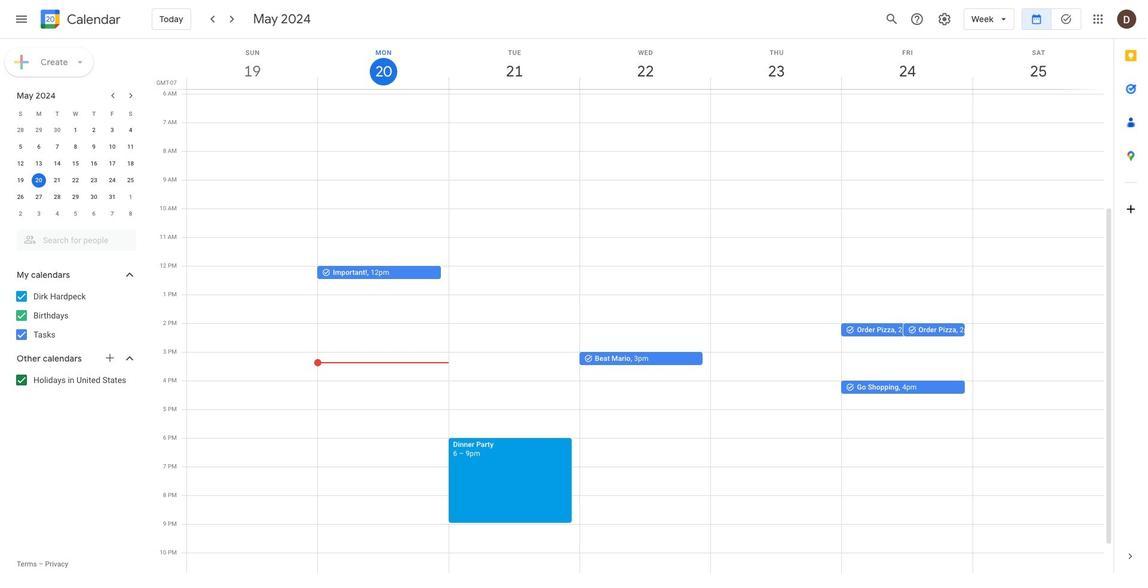 Task type: describe. For each thing, give the bounding box(es) containing it.
june 7 element
[[105, 207, 119, 221]]

tuesday, may 21 element
[[449, 39, 580, 89]]

calendar element
[[38, 7, 121, 33]]

17 element
[[105, 157, 119, 171]]

25 element
[[123, 173, 138, 188]]

june 2 element
[[13, 207, 28, 221]]

3 row from the top
[[11, 139, 140, 155]]

june 1 element
[[123, 190, 138, 204]]

friday, may 24 element
[[842, 39, 973, 89]]

5 element
[[13, 140, 28, 154]]

8 element
[[68, 140, 83, 154]]

5 column header from the left
[[711, 39, 842, 89]]

10 element
[[105, 140, 119, 154]]

heading inside calendar "element"
[[65, 12, 121, 27]]

27 element
[[32, 190, 46, 204]]

2 element
[[87, 123, 101, 137]]

18 element
[[123, 157, 138, 171]]

2 row from the top
[[11, 122, 140, 139]]

wednesday, may 22 element
[[580, 39, 711, 89]]

4 column header from the left
[[580, 39, 711, 89]]

1 row from the top
[[11, 105, 140, 122]]

26 element
[[13, 190, 28, 204]]

4 element
[[123, 123, 138, 137]]

30 element
[[87, 190, 101, 204]]

31 element
[[105, 190, 119, 204]]

june 8 element
[[123, 207, 138, 221]]

june 6 element
[[87, 207, 101, 221]]

cell inside may 2024 grid
[[30, 172, 48, 189]]

5 row from the top
[[11, 172, 140, 189]]

monday, may 20, today element
[[318, 39, 449, 89]]

20, today element
[[32, 173, 46, 188]]

14 element
[[50, 157, 64, 171]]

1 column header from the left
[[186, 39, 318, 89]]

april 30 element
[[50, 123, 64, 137]]

7 element
[[50, 140, 64, 154]]

saturday, may 25 element
[[973, 39, 1104, 89]]



Task type: vqa. For each thing, say whether or not it's contained in the screenshot.
November 6 element on the left top of page
no



Task type: locate. For each thing, give the bounding box(es) containing it.
row down 29 element
[[11, 206, 140, 222]]

column header
[[186, 39, 318, 89], [317, 39, 449, 89], [449, 39, 580, 89], [580, 39, 711, 89], [711, 39, 842, 89], [842, 39, 973, 89], [973, 39, 1104, 89]]

april 28 element
[[13, 123, 28, 137]]

row up 15 element
[[11, 139, 140, 155]]

june 3 element
[[32, 207, 46, 221]]

grid
[[153, 39, 1114, 573]]

11 element
[[123, 140, 138, 154]]

4 row from the top
[[11, 155, 140, 172]]

13 element
[[32, 157, 46, 171]]

main drawer image
[[14, 12, 29, 26]]

None search field
[[0, 225, 148, 251]]

19 element
[[13, 173, 28, 188]]

7 column header from the left
[[973, 39, 1104, 89]]

21 element
[[50, 173, 64, 188]]

tab list
[[1115, 39, 1147, 540]]

my calendars list
[[2, 287, 148, 344]]

2 column header from the left
[[317, 39, 449, 89]]

7 row from the top
[[11, 206, 140, 222]]

6 element
[[32, 140, 46, 154]]

3 column header from the left
[[449, 39, 580, 89]]

24 element
[[105, 173, 119, 188]]

row up 8 element at the top left of page
[[11, 122, 140, 139]]

3 element
[[105, 123, 119, 137]]

12 element
[[13, 157, 28, 171]]

row up 1 element
[[11, 105, 140, 122]]

15 element
[[68, 157, 83, 171]]

6 column header from the left
[[842, 39, 973, 89]]

row up 29 element
[[11, 172, 140, 189]]

settings menu image
[[938, 12, 952, 26]]

heading
[[65, 12, 121, 27]]

row group
[[11, 122, 140, 222]]

28 element
[[50, 190, 64, 204]]

thursday, may 23 element
[[711, 39, 842, 89]]

cell
[[30, 172, 48, 189]]

29 element
[[68, 190, 83, 204]]

16 element
[[87, 157, 101, 171]]

23 element
[[87, 173, 101, 188]]

april 29 element
[[32, 123, 46, 137]]

may 2024 grid
[[11, 105, 140, 222]]

june 4 element
[[50, 207, 64, 221]]

1 element
[[68, 123, 83, 137]]

6 row from the top
[[11, 189, 140, 206]]

june 5 element
[[68, 207, 83, 221]]

sunday, may 19 element
[[187, 39, 318, 89]]

row
[[11, 105, 140, 122], [11, 122, 140, 139], [11, 139, 140, 155], [11, 155, 140, 172], [11, 172, 140, 189], [11, 189, 140, 206], [11, 206, 140, 222]]

9 element
[[87, 140, 101, 154]]

22 element
[[68, 173, 83, 188]]

row down 8 element at the top left of page
[[11, 155, 140, 172]]

row up june 5 element
[[11, 189, 140, 206]]



